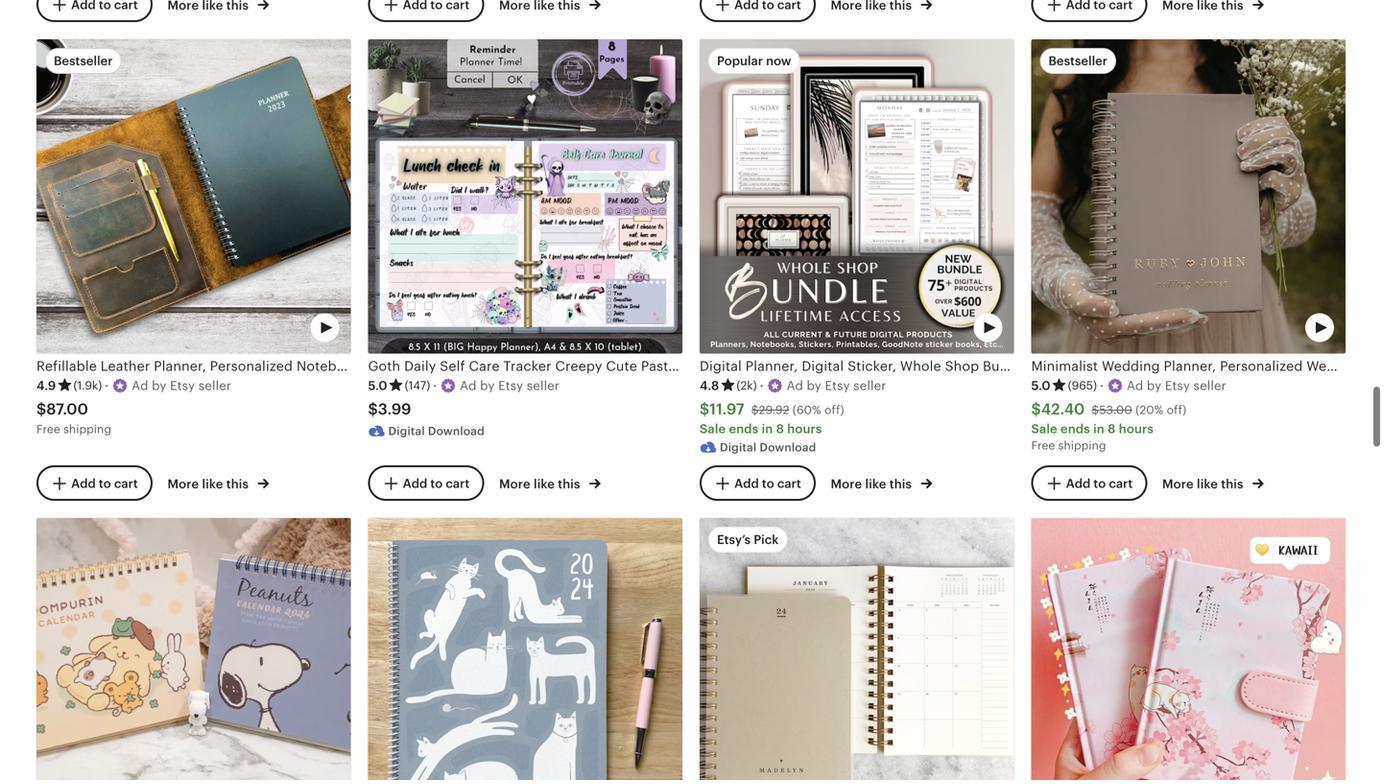 Task type: describe. For each thing, give the bounding box(es) containing it.
more like this link for (2k)
[[831, 473, 933, 493]]

add for (1.9k)
[[71, 477, 96, 491]]

product video element for 87.00
[[36, 39, 351, 354]]

more for (1.9k)
[[168, 477, 199, 492]]

etsy's pick
[[717, 533, 779, 547]]

0 vertical spatial digital
[[388, 425, 425, 438]]

to for (1.9k)
[[99, 477, 111, 491]]

53.00
[[1100, 404, 1133, 417]]

more for (2k)
[[831, 477, 862, 492]]

2024 calendar |cute dog calendar | snoopy calendar | desk schedule | stocking stuffer | christmas gift image
[[36, 519, 351, 781]]

more like this for (147)
[[499, 477, 584, 492]]

(2k)
[[737, 379, 757, 392]]

popular
[[717, 54, 763, 68]]

$ 3.99
[[368, 401, 411, 418]]

add to cart button for (965)
[[1032, 466, 1148, 501]]

pick
[[754, 533, 779, 547]]

this for (147)
[[558, 477, 580, 492]]

bestseller for 42.40
[[1049, 54, 1108, 68]]

87.00
[[46, 401, 88, 418]]

$ 87.00 free shipping
[[36, 401, 111, 436]]

add to cart button for (147)
[[368, 466, 484, 501]]

0 horizontal spatial digital download
[[388, 425, 485, 438]]

to for (2k)
[[762, 477, 775, 491]]

$ 11.97 $ 29.92 (60% off) sale ends in 8 hours
[[700, 401, 845, 436]]

4 · from the left
[[1100, 379, 1104, 393]]

like for (147)
[[534, 477, 555, 492]]

$ for 11.97
[[700, 401, 710, 418]]

digital planner, digital sticker, whole shop bundle, budget, fitness, notebook, goals and meal planning for ipad and tablet, goodnotes etc.. image
[[700, 39, 1014, 354]]

more like this link for (147)
[[499, 473, 601, 493]]

add for (2k)
[[735, 477, 759, 491]]

ends for 11.97
[[729, 422, 759, 436]]

(147)
[[405, 379, 430, 392]]

8 for 11.97
[[776, 422, 784, 436]]

etsy's pick link
[[700, 519, 1014, 781]]

1 vertical spatial digital download
[[720, 441, 816, 454]]

2024 8.5x11in blue cats planner, letter size, 12 months, one page week image
[[368, 519, 683, 781]]

more like this for (1.9k)
[[168, 477, 252, 492]]

29.92
[[759, 404, 790, 417]]

4.9
[[36, 379, 56, 393]]

in for 42.40
[[1094, 422, 1105, 436]]

2 product video element from the left
[[700, 39, 1014, 354]]

$ for 42.40
[[1032, 401, 1041, 418]]

cart for (2k)
[[778, 477, 801, 491]]

ends for 42.40
[[1061, 422, 1091, 436]]

add to cart for (147)
[[403, 477, 470, 491]]

4.8
[[700, 379, 719, 393]]

cart for (1.9k)
[[114, 477, 138, 491]]

to for (147)
[[431, 477, 443, 491]]

more like this link for (1.9k)
[[168, 473, 269, 493]]

sale for 11.97
[[700, 422, 726, 436]]

popular now
[[717, 54, 792, 68]]

more like this for (965)
[[1163, 477, 1247, 492]]

hours for 11.97
[[788, 422, 822, 436]]

$ for 87.00
[[36, 401, 46, 418]]

japanese diary with magnetic buckle, kawaii cat notebook, sakura diary, 224 pages image
[[1032, 519, 1346, 781]]

minimalist wedding planner, personalized wedding planning book, custom gold foil bridal shower gift, bridal shower gift for bride - ruby image
[[1032, 39, 1346, 354]]



Task type: locate. For each thing, give the bounding box(es) containing it.
(20%
[[1136, 404, 1164, 417]]

this for (1.9k)
[[226, 477, 249, 492]]

in for 11.97
[[762, 422, 773, 436]]

cart
[[114, 477, 138, 491], [446, 477, 470, 491], [778, 477, 801, 491], [1109, 477, 1133, 491]]

add to cart button down $ 87.00 free shipping
[[36, 466, 152, 501]]

in inside $ 11.97 $ 29.92 (60% off) sale ends in 8 hours
[[762, 422, 773, 436]]

4 more like this from the left
[[1163, 477, 1247, 492]]

in down 29.92
[[762, 422, 773, 436]]

download down $ 11.97 $ 29.92 (60% off) sale ends in 8 hours
[[760, 441, 816, 454]]

· for 5.0
[[433, 379, 437, 393]]

free down 42.40
[[1032, 439, 1056, 452]]

digital download down $ 11.97 $ 29.92 (60% off) sale ends in 8 hours
[[720, 441, 816, 454]]

add to cart down '$ 42.40 $ 53.00 (20% off) sale ends in 8 hours free shipping'
[[1066, 477, 1133, 491]]

to for (965)
[[1094, 477, 1106, 491]]

1 5.0 from the left
[[368, 379, 388, 393]]

add for (147)
[[403, 477, 427, 491]]

add down 3.99 at bottom left
[[403, 477, 427, 491]]

3 add to cart from the left
[[735, 477, 801, 491]]

2 bestseller from the left
[[1049, 54, 1108, 68]]

· for 4.8
[[760, 379, 764, 393]]

0 vertical spatial free
[[36, 423, 60, 436]]

off) for 42.40
[[1167, 404, 1187, 417]]

0 horizontal spatial bestseller
[[54, 54, 113, 68]]

add to cart down $ 87.00 free shipping
[[71, 477, 138, 491]]

free inside '$ 42.40 $ 53.00 (20% off) sale ends in 8 hours free shipping'
[[1032, 439, 1056, 452]]

off) right "(20%"
[[1167, 404, 1187, 417]]

add to cart button for (2k)
[[700, 466, 816, 501]]

1 more from the left
[[168, 477, 199, 492]]

1 to from the left
[[99, 477, 111, 491]]

(1.9k)
[[73, 379, 102, 392]]

off) right (60%
[[825, 404, 845, 417]]

shipping down 42.40
[[1059, 439, 1107, 452]]

0 vertical spatial download
[[428, 425, 485, 438]]

like for (1.9k)
[[202, 477, 223, 492]]

add to cart up pick
[[735, 477, 801, 491]]

1 this from the left
[[226, 477, 249, 492]]

digital
[[388, 425, 425, 438], [720, 441, 757, 454]]

more like this
[[168, 477, 252, 492], [499, 477, 584, 492], [831, 477, 915, 492], [1163, 477, 1247, 492]]

2 like from the left
[[534, 477, 555, 492]]

1 vertical spatial free
[[1032, 439, 1056, 452]]

bestseller
[[54, 54, 113, 68], [1049, 54, 1108, 68]]

11.97
[[710, 401, 745, 418]]

add to cart button up pick
[[700, 466, 816, 501]]

cart for (147)
[[446, 477, 470, 491]]

product video element for 42.40
[[1032, 39, 1346, 354]]

5.0 for (147)
[[368, 379, 388, 393]]

5.0
[[368, 379, 388, 393], [1032, 379, 1051, 393]]

more like this link
[[168, 473, 269, 493], [499, 473, 601, 493], [831, 473, 933, 493], [1163, 473, 1264, 493]]

0 horizontal spatial ends
[[729, 422, 759, 436]]

more for (147)
[[499, 477, 531, 492]]

2 8 from the left
[[1108, 422, 1116, 436]]

like for (965)
[[1197, 477, 1218, 492]]

2 more from the left
[[499, 477, 531, 492]]

4 add to cart button from the left
[[1032, 466, 1148, 501]]

1 · from the left
[[105, 379, 109, 393]]

this for (965)
[[1222, 477, 1244, 492]]

ends inside $ 11.97 $ 29.92 (60% off) sale ends in 8 hours
[[729, 422, 759, 436]]

1 cart from the left
[[114, 477, 138, 491]]

1 product video element from the left
[[36, 39, 351, 354]]

8 inside '$ 42.40 $ 53.00 (20% off) sale ends in 8 hours free shipping'
[[1108, 422, 1116, 436]]

ends down 42.40
[[1061, 422, 1091, 436]]

2 off) from the left
[[1167, 404, 1187, 417]]

1 vertical spatial download
[[760, 441, 816, 454]]

add
[[71, 477, 96, 491], [403, 477, 427, 491], [735, 477, 759, 491], [1066, 477, 1091, 491]]

0 vertical spatial digital download
[[388, 425, 485, 438]]

(965)
[[1068, 379, 1097, 392]]

1 horizontal spatial 8
[[1108, 422, 1116, 436]]

2 cart from the left
[[446, 477, 470, 491]]

off) inside '$ 42.40 $ 53.00 (20% off) sale ends in 8 hours free shipping'
[[1167, 404, 1187, 417]]

42.40
[[1041, 401, 1085, 418]]

digital download down 3.99 at bottom left
[[388, 425, 485, 438]]

4 more from the left
[[1163, 477, 1194, 492]]

5.0 up $ 3.99
[[368, 379, 388, 393]]

sale down 11.97
[[700, 422, 726, 436]]

free
[[36, 423, 60, 436], [1032, 439, 1056, 452]]

digital down 3.99 at bottom left
[[388, 425, 425, 438]]

4 this from the left
[[1222, 477, 1244, 492]]

3 this from the left
[[890, 477, 912, 492]]

1 horizontal spatial digital download
[[720, 441, 816, 454]]

(60%
[[793, 404, 822, 417]]

more like this link for (965)
[[1163, 473, 1264, 493]]

1 horizontal spatial off)
[[1167, 404, 1187, 417]]

4 more like this link from the left
[[1163, 473, 1264, 493]]

1 horizontal spatial ends
[[1061, 422, 1091, 436]]

in inside '$ 42.40 $ 53.00 (20% off) sale ends in 8 hours free shipping'
[[1094, 422, 1105, 436]]

in
[[762, 422, 773, 436], [1094, 422, 1105, 436]]

2 sale from the left
[[1032, 422, 1058, 436]]

3 add to cart button from the left
[[700, 466, 816, 501]]

sale inside $ 11.97 $ 29.92 (60% off) sale ends in 8 hours
[[700, 422, 726, 436]]

download down (147)
[[428, 425, 485, 438]]

1 horizontal spatial in
[[1094, 422, 1105, 436]]

digital down 11.97
[[720, 441, 757, 454]]

hours inside '$ 42.40 $ 53.00 (20% off) sale ends in 8 hours free shipping'
[[1119, 422, 1154, 436]]

0 vertical spatial shipping
[[63, 423, 111, 436]]

1 more like this link from the left
[[168, 473, 269, 493]]

1 horizontal spatial download
[[760, 441, 816, 454]]

goth daily self care tracker creepy cute pastel goth planner mood & food tracker instant download kawaii horror journal happy planner adhd image
[[368, 39, 683, 354]]

add to cart for (2k)
[[735, 477, 801, 491]]

1 vertical spatial digital
[[720, 441, 757, 454]]

0 horizontal spatial shipping
[[63, 423, 111, 436]]

add up etsy's pick
[[735, 477, 759, 491]]

off)
[[825, 404, 845, 417], [1167, 404, 1187, 417]]

$ inside $ 87.00 free shipping
[[36, 401, 46, 418]]

· right the (2k)
[[760, 379, 764, 393]]

more
[[168, 477, 199, 492], [499, 477, 531, 492], [831, 477, 862, 492], [1163, 477, 1194, 492]]

1 more like this from the left
[[168, 477, 252, 492]]

· for 4.9
[[105, 379, 109, 393]]

3 more like this link from the left
[[831, 473, 933, 493]]

to
[[99, 477, 111, 491], [431, 477, 443, 491], [762, 477, 775, 491], [1094, 477, 1106, 491]]

off) inside $ 11.97 $ 29.92 (60% off) sale ends in 8 hours
[[825, 404, 845, 417]]

2 in from the left
[[1094, 422, 1105, 436]]

8 inside $ 11.97 $ 29.92 (60% off) sale ends in 8 hours
[[776, 422, 784, 436]]

1 horizontal spatial product video element
[[700, 39, 1014, 354]]

this
[[226, 477, 249, 492], [558, 477, 580, 492], [890, 477, 912, 492], [1222, 477, 1244, 492]]

$ for 3.99
[[368, 401, 378, 418]]

sale inside '$ 42.40 $ 53.00 (20% off) sale ends in 8 hours free shipping'
[[1032, 422, 1058, 436]]

2 this from the left
[[558, 477, 580, 492]]

refillable leather planner, personalized notebook, a5 size | 2024 planner with leather cover and pen image
[[36, 39, 351, 354]]

hours down "(20%"
[[1119, 422, 1154, 436]]

more like this for (2k)
[[831, 477, 915, 492]]

2 to from the left
[[431, 477, 443, 491]]

4 add to cart from the left
[[1066, 477, 1133, 491]]

shipping inside $ 87.00 free shipping
[[63, 423, 111, 436]]

4 add from the left
[[1066, 477, 1091, 491]]

0 horizontal spatial hours
[[788, 422, 822, 436]]

1 hours from the left
[[788, 422, 822, 436]]

1 add from the left
[[71, 477, 96, 491]]

0 horizontal spatial digital
[[388, 425, 425, 438]]

shipping
[[63, 423, 111, 436], [1059, 439, 1107, 452]]

1 in from the left
[[762, 422, 773, 436]]

shipping down 87.00
[[63, 423, 111, 436]]

add to cart down 3.99 at bottom left
[[403, 477, 470, 491]]

4 cart from the left
[[1109, 477, 1133, 491]]

download
[[428, 425, 485, 438], [760, 441, 816, 454]]

hours down (60%
[[788, 422, 822, 436]]

3 · from the left
[[760, 379, 764, 393]]

0 horizontal spatial 5.0
[[368, 379, 388, 393]]

sale
[[700, 422, 726, 436], [1032, 422, 1058, 436]]

1 horizontal spatial hours
[[1119, 422, 1154, 436]]

2 more like this from the left
[[499, 477, 584, 492]]

add to cart for (965)
[[1066, 477, 1133, 491]]

2 ends from the left
[[1061, 422, 1091, 436]]

3 add from the left
[[735, 477, 759, 491]]

1 vertical spatial shipping
[[1059, 439, 1107, 452]]

1 add to cart from the left
[[71, 477, 138, 491]]

cart for (965)
[[1109, 477, 1133, 491]]

1 add to cart button from the left
[[36, 466, 152, 501]]

2 5.0 from the left
[[1032, 379, 1051, 393]]

3.99
[[378, 401, 411, 418]]

1 horizontal spatial shipping
[[1059, 439, 1107, 452]]

0 horizontal spatial free
[[36, 423, 60, 436]]

3 more from the left
[[831, 477, 862, 492]]

1 horizontal spatial 5.0
[[1032, 379, 1051, 393]]

add for (965)
[[1066, 477, 1091, 491]]

1 bestseller from the left
[[54, 54, 113, 68]]

·
[[105, 379, 109, 393], [433, 379, 437, 393], [760, 379, 764, 393], [1100, 379, 1104, 393]]

8 down 53.00
[[1108, 422, 1116, 436]]

0 horizontal spatial in
[[762, 422, 773, 436]]

0 horizontal spatial 8
[[776, 422, 784, 436]]

4 to from the left
[[1094, 477, 1106, 491]]

sale for 42.40
[[1032, 422, 1058, 436]]

hours
[[788, 422, 822, 436], [1119, 422, 1154, 436]]

etsy's
[[717, 533, 751, 547]]

1 off) from the left
[[825, 404, 845, 417]]

bestseller for 87.00
[[54, 54, 113, 68]]

1 horizontal spatial digital
[[720, 441, 757, 454]]

2 horizontal spatial product video element
[[1032, 39, 1346, 354]]

add to cart button
[[36, 466, 152, 501], [368, 466, 484, 501], [700, 466, 816, 501], [1032, 466, 1148, 501]]

like for (2k)
[[866, 477, 887, 492]]

1 8 from the left
[[776, 422, 784, 436]]

1 horizontal spatial sale
[[1032, 422, 1058, 436]]

off) for 11.97
[[825, 404, 845, 417]]

5.0 for (965)
[[1032, 379, 1051, 393]]

more for (965)
[[1163, 477, 1194, 492]]

ends
[[729, 422, 759, 436], [1061, 422, 1091, 436]]

add to cart button for (1.9k)
[[36, 466, 152, 501]]

sale down 42.40
[[1032, 422, 1058, 436]]

2 more like this link from the left
[[499, 473, 601, 493]]

free down 87.00
[[36, 423, 60, 436]]

product video element
[[36, 39, 351, 354], [700, 39, 1014, 354], [1032, 39, 1346, 354]]

in down 53.00
[[1094, 422, 1105, 436]]

add to cart for (1.9k)
[[71, 477, 138, 491]]

2 · from the left
[[433, 379, 437, 393]]

this for (2k)
[[890, 477, 912, 492]]

add down $ 87.00 free shipping
[[71, 477, 96, 491]]

shipping inside '$ 42.40 $ 53.00 (20% off) sale ends in 8 hours free shipping'
[[1059, 439, 1107, 452]]

2 hours from the left
[[1119, 422, 1154, 436]]

1 horizontal spatial bestseller
[[1049, 54, 1108, 68]]

8 down 29.92
[[776, 422, 784, 436]]

ends inside '$ 42.40 $ 53.00 (20% off) sale ends in 8 hours free shipping'
[[1061, 422, 1091, 436]]

now
[[766, 54, 792, 68]]

add down '$ 42.40 $ 53.00 (20% off) sale ends in 8 hours free shipping'
[[1066, 477, 1091, 491]]

like
[[202, 477, 223, 492], [534, 477, 555, 492], [866, 477, 887, 492], [1197, 477, 1218, 492]]

5.0 up 42.40
[[1032, 379, 1051, 393]]

0 horizontal spatial sale
[[700, 422, 726, 436]]

1 sale from the left
[[700, 422, 726, 436]]

3 cart from the left
[[778, 477, 801, 491]]

0 horizontal spatial download
[[428, 425, 485, 438]]

ends down 11.97
[[729, 422, 759, 436]]

· right (965)
[[1100, 379, 1104, 393]]

$
[[36, 401, 46, 418], [368, 401, 378, 418], [700, 401, 710, 418], [1032, 401, 1041, 418], [752, 404, 759, 417], [1092, 404, 1100, 417]]

2 add to cart button from the left
[[368, 466, 484, 501]]

1 ends from the left
[[729, 422, 759, 436]]

1 like from the left
[[202, 477, 223, 492]]

custom 2024 planner | personalized planner 2024 | weekly planner | wire bound planner |  academic year planner |  kraft soft cover image
[[700, 519, 1014, 781]]

3 product video element from the left
[[1032, 39, 1346, 354]]

2 add to cart from the left
[[403, 477, 470, 491]]

$ 42.40 $ 53.00 (20% off) sale ends in 8 hours free shipping
[[1032, 401, 1187, 452]]

8 for 42.40
[[1108, 422, 1116, 436]]

2 add from the left
[[403, 477, 427, 491]]

1 horizontal spatial free
[[1032, 439, 1056, 452]]

hours for 42.40
[[1119, 422, 1154, 436]]

add to cart button down 3.99 at bottom left
[[368, 466, 484, 501]]

3 more like this from the left
[[831, 477, 915, 492]]

3 to from the left
[[762, 477, 775, 491]]

add to cart button down '$ 42.40 $ 53.00 (20% off) sale ends in 8 hours free shipping'
[[1032, 466, 1148, 501]]

4 like from the left
[[1197, 477, 1218, 492]]

digital download
[[388, 425, 485, 438], [720, 441, 816, 454]]

· right (147)
[[433, 379, 437, 393]]

0 horizontal spatial off)
[[825, 404, 845, 417]]

3 like from the left
[[866, 477, 887, 492]]

hours inside $ 11.97 $ 29.92 (60% off) sale ends in 8 hours
[[788, 422, 822, 436]]

free inside $ 87.00 free shipping
[[36, 423, 60, 436]]

· right (1.9k)
[[105, 379, 109, 393]]

0 horizontal spatial product video element
[[36, 39, 351, 354]]

add to cart
[[71, 477, 138, 491], [403, 477, 470, 491], [735, 477, 801, 491], [1066, 477, 1133, 491]]

8
[[776, 422, 784, 436], [1108, 422, 1116, 436]]



Task type: vqa. For each thing, say whether or not it's contained in the screenshot.
More like this link associated with (1.9k)
yes



